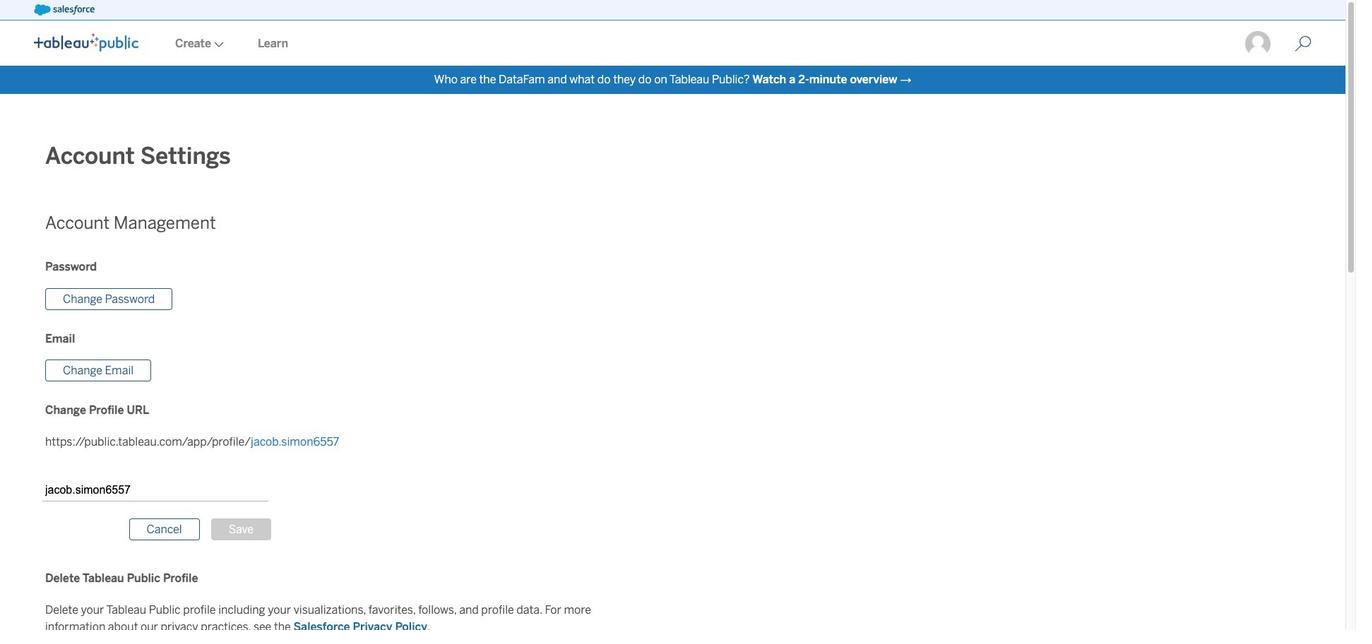 Task type: describe. For each thing, give the bounding box(es) containing it.
logo image
[[34, 33, 138, 52]]

go to search image
[[1278, 35, 1329, 52]]

salesforce logo image
[[34, 4, 95, 16]]

Customize username field
[[42, 479, 269, 502]]



Task type: vqa. For each thing, say whether or not it's contained in the screenshot.
Disabled by author image
no



Task type: locate. For each thing, give the bounding box(es) containing it.
jacob.simon6557 image
[[1244, 30, 1273, 58]]

create image
[[211, 42, 224, 47]]



